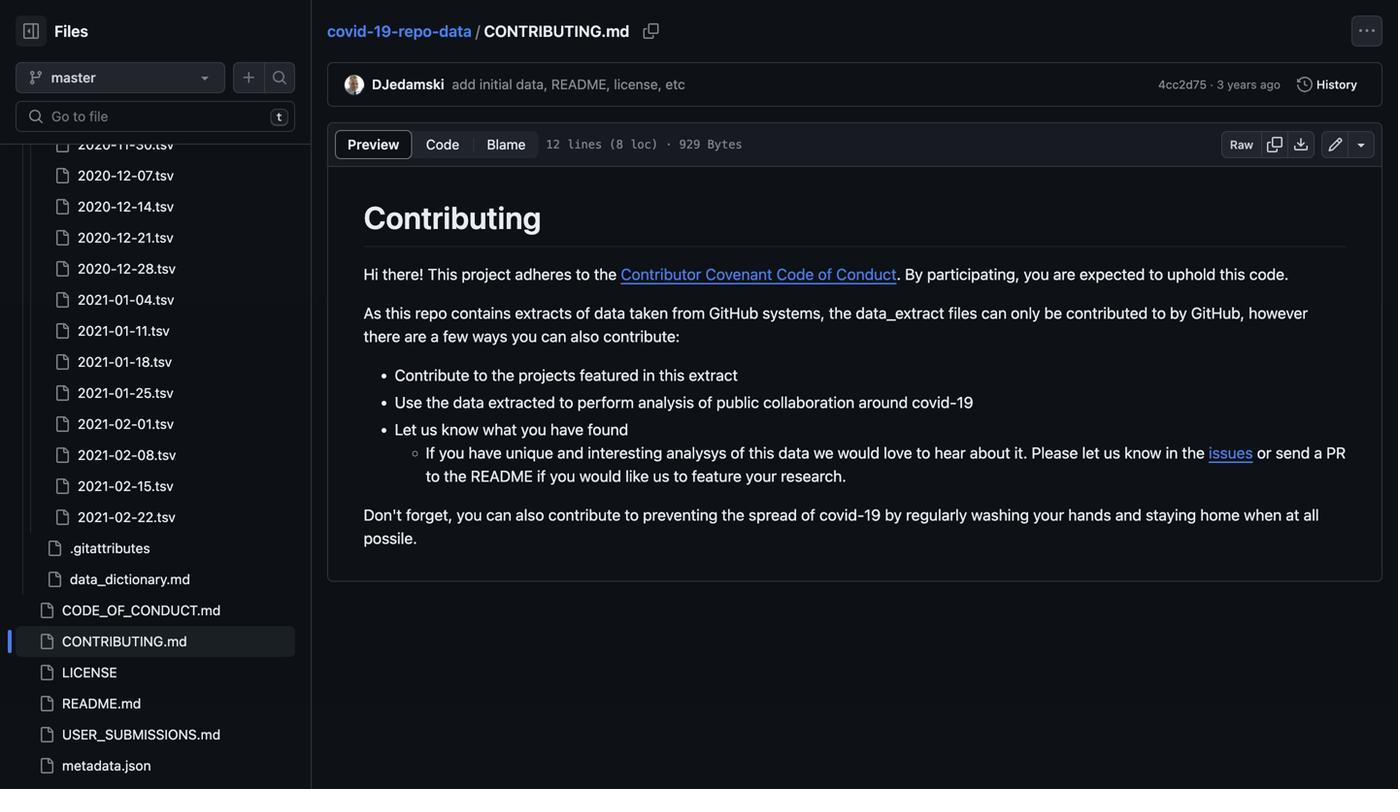 Task type: vqa. For each thing, say whether or not it's contained in the screenshot.
that in the this count indicates the number of times the repo has been watched by other users that wish to receive notifications about it, see more here: https://help.github.com/en/github/receiving-notifications-about- activity-on-github/watching-and-unwatching-repositories
no



Task type: describe. For each thing, give the bounding box(es) containing it.
of left conduct
[[818, 265, 832, 284]]

possile.
[[364, 529, 417, 548]]

can inside don't forget, you can also contribute to preventing the spread of covid-19 by regularly washing your hands and staying home when at all possile.
[[486, 506, 512, 524]]

file image for .gitattributes
[[47, 541, 62, 556]]

of up feature
[[731, 444, 745, 462]]

contributor
[[621, 265, 702, 284]]

hands
[[1068, 506, 1111, 524]]

12- for 21.tsv
[[117, 230, 137, 246]]

0 vertical spatial us
[[421, 421, 437, 439]]

metadata.json
[[62, 758, 151, 774]]

2021- for 2021-02-15.tsv
[[78, 478, 115, 494]]

3
[[1217, 78, 1224, 91]]

hi there! this project adheres to the contributor covenant code of conduct . by participating, you are expected to uphold this code.
[[364, 265, 1289, 284]]

data left we at the right bottom of the page
[[779, 444, 810, 462]]

12 lines (8 loc) · 929 bytes
[[546, 138, 743, 151]]

like
[[626, 467, 649, 486]]

djedamski image
[[345, 75, 364, 95]]

0 vertical spatial covid-
[[327, 22, 374, 40]]

the inside don't forget, you can also contribute to preventing the spread of covid-19 by regularly washing your hands and staying home when at all possile.
[[722, 506, 745, 524]]

years
[[1228, 78, 1257, 91]]

file image for code_of_conduct.md
[[39, 603, 54, 619]]

files
[[54, 22, 88, 40]]

a inside or send a pr to the readme if you would like us to feature your research.
[[1314, 444, 1323, 462]]

file image for metadata.json
[[39, 758, 54, 774]]

file image for 2020-12-21.tsv
[[54, 230, 70, 246]]

2021- for 2021-01-11.tsv
[[78, 323, 115, 339]]

08.tsv
[[137, 447, 176, 463]]

contribute
[[548, 506, 621, 524]]

repo
[[415, 304, 447, 322]]

initial
[[480, 76, 512, 92]]

hi
[[364, 265, 378, 284]]

929
[[679, 138, 700, 151]]

extracted
[[488, 393, 555, 412]]

featured
[[580, 366, 639, 385]]

add initial data, readme, license, etc
[[452, 76, 685, 92]]

file image for 2021-02-15.tsv
[[54, 479, 70, 494]]

2021-01-25.tsv
[[78, 385, 174, 401]]

are inside as this repo contains extracts of data taken from github systems, the data_extract files can only be contributed to by github, however there are a few ways you can also contribute:
[[404, 327, 427, 346]]

lines
[[567, 138, 602, 151]]

from
[[672, 304, 705, 322]]

file image for contributing.md
[[39, 634, 54, 650]]

forget,
[[406, 506, 453, 524]]

around
[[859, 393, 908, 412]]

2021-01-11.tsv
[[78, 323, 170, 339]]

raw
[[1230, 138, 1254, 151]]

or send a pr to the readme if you would like us to feature your research.
[[426, 444, 1346, 486]]

add file tooltip
[[233, 62, 264, 93]]

19 inside don't forget, you can also contribute to preventing the spread of covid-19 by regularly washing your hands and staying home when at all possile.
[[864, 506, 881, 524]]

only
[[1011, 304, 1040, 322]]

your inside don't forget, you can also contribute to preventing the spread of covid-19 by regularly washing your hands and staying home when at all possile.
[[1033, 506, 1064, 524]]

send
[[1276, 444, 1310, 462]]

2020-12-28.tsv
[[78, 261, 176, 277]]

28.tsv
[[137, 261, 176, 277]]

18.tsv
[[135, 354, 172, 370]]

file image for 2020-11-30.tsv
[[54, 137, 70, 152]]

copy raw content image
[[1267, 137, 1283, 152]]

to right the love
[[917, 444, 931, 462]]

extracts
[[515, 304, 572, 322]]

be
[[1045, 304, 1062, 322]]

the up extracted
[[492, 366, 514, 385]]

11.tsv
[[135, 323, 170, 339]]

contributor covenant code of conduct link
[[621, 265, 897, 284]]

repo-
[[399, 22, 439, 40]]

2021- for 2021-02-08.tsv
[[78, 447, 115, 463]]

1 horizontal spatial ·
[[1210, 78, 1214, 91]]

washing
[[971, 506, 1029, 524]]

(8
[[609, 138, 623, 151]]

what
[[483, 421, 517, 439]]

ago
[[1260, 78, 1281, 91]]

hear
[[935, 444, 966, 462]]

data left /
[[439, 22, 472, 40]]

02- for 22.tsv
[[115, 509, 137, 525]]

this left code.
[[1220, 265, 1246, 284]]

2021- for 2021-01-18.tsv
[[78, 354, 115, 370]]

found
[[588, 421, 628, 439]]

love
[[884, 444, 912, 462]]

readme,
[[551, 76, 610, 92]]

to down if
[[426, 467, 440, 486]]

2020- for 2020-12-14.tsv
[[78, 199, 117, 215]]

2020-12-14.tsv
[[78, 199, 174, 215]]

and inside don't forget, you can also contribute to preventing the spread of covid-19 by regularly washing your hands and staying home when at all possile.
[[1116, 506, 1142, 524]]

data inside as this repo contains extracts of data taken from github systems, the data_extract files can only be contributed to by github, however there are a few ways you can also contribute:
[[594, 304, 625, 322]]

01- for 04.tsv
[[115, 292, 135, 308]]

search this repository image
[[272, 70, 287, 85]]

research.
[[781, 467, 847, 486]]

you inside or send a pr to the readme if you would like us to feature your research.
[[550, 467, 575, 486]]

preview
[[348, 136, 399, 152]]

perform
[[578, 393, 634, 412]]

search image
[[28, 109, 44, 124]]

0 vertical spatial have
[[551, 421, 584, 439]]

30.tsv
[[135, 136, 174, 152]]

data,
[[516, 76, 548, 92]]

covenant
[[706, 265, 773, 284]]

19 inside contribute to the projects featured in this extract use the data extracted to perform analysis of public collaboration around covid-19
[[957, 393, 974, 412]]

02- for 01.tsv
[[115, 416, 137, 432]]

2021- for 2021-01-25.tsv
[[78, 385, 115, 401]]

01.tsv
[[137, 416, 174, 432]]

to down ways
[[474, 366, 488, 385]]

file image for 2021-02-01.tsv
[[54, 417, 70, 432]]

download raw file tooltip
[[1288, 131, 1315, 158]]

15.tsv
[[137, 478, 174, 494]]

12
[[546, 138, 560, 151]]

data_extract
[[856, 304, 945, 322]]

to left uphold
[[1149, 265, 1163, 284]]

01- for 18.tsv
[[115, 354, 135, 370]]

this down public
[[749, 444, 775, 462]]

pr
[[1327, 444, 1346, 462]]

2020- for 2020-12-28.tsv
[[78, 261, 117, 277]]

file image for 2021-02-08.tsv
[[54, 448, 70, 463]]

22.tsv
[[137, 509, 176, 525]]

01- for 25.tsv
[[115, 385, 135, 401]]

if
[[537, 467, 546, 486]]

feature
[[692, 467, 742, 486]]

11-
[[117, 136, 135, 152]]

2020-12-21.tsv
[[78, 230, 174, 246]]

side panel image
[[23, 23, 39, 39]]

file image for user_submissions.md
[[39, 727, 54, 743]]

2020- for 2020-12-07.tsv
[[78, 168, 117, 184]]

file image for 2021-01-18.tsv
[[54, 354, 70, 370]]

to inside don't forget, you can also contribute to preventing the spread of covid-19 by regularly washing your hands and staying home when at all possile.
[[625, 506, 639, 524]]

file image for 2021-02-22.tsv
[[54, 510, 70, 525]]

blame button
[[474, 130, 539, 159]]

12- for 07.tsv
[[117, 168, 137, 184]]

1 horizontal spatial code
[[777, 265, 814, 284]]

2021-01-04.tsv
[[78, 292, 174, 308]]

don't
[[364, 506, 402, 524]]

2021-01-18.tsv
[[78, 354, 172, 370]]

let
[[395, 421, 417, 439]]

0 vertical spatial can
[[982, 304, 1007, 322]]

21.tsv
[[137, 230, 174, 246]]

0 horizontal spatial ·
[[665, 138, 672, 151]]

adheres
[[515, 265, 572, 284]]

uphold
[[1167, 265, 1216, 284]]

by inside as this repo contains extracts of data taken from github systems, the data_extract files can only be contributed to by github, however there are a few ways you can also contribute:
[[1170, 304, 1187, 322]]

file view element
[[335, 130, 539, 159]]

this inside as this repo contains extracts of data taken from github systems, the data_extract files can only be contributed to by github, however there are a few ways you can also contribute:
[[386, 304, 411, 322]]

user_submissions.md
[[62, 727, 221, 743]]

file image for readme.md
[[39, 696, 54, 712]]



Task type: locate. For each thing, give the bounding box(es) containing it.
0 vertical spatial ·
[[1210, 78, 1214, 91]]

file image for 2020-12-07.tsv
[[54, 168, 70, 184]]

are down repo
[[404, 327, 427, 346]]

02- down 2021-02-01.tsv
[[115, 447, 137, 463]]

1 12- from the top
[[117, 168, 137, 184]]

of down extract at the top
[[698, 393, 713, 412]]

and right the 'unique'
[[557, 444, 584, 462]]

Go to file text field
[[51, 102, 263, 131]]

however
[[1249, 304, 1308, 322]]

code left blame
[[426, 136, 459, 152]]

2021-02-08.tsv
[[78, 447, 176, 463]]

1 vertical spatial us
[[1104, 444, 1121, 462]]

you inside don't forget, you can also contribute to preventing the spread of covid-19 by regularly washing your hands and staying home when at all possile.
[[457, 506, 482, 524]]

edit file image
[[1328, 137, 1343, 152]]

analysis
[[638, 393, 694, 412]]

data left taken
[[594, 304, 625, 322]]

the
[[594, 265, 617, 284], [829, 304, 852, 322], [492, 366, 514, 385], [426, 393, 449, 412], [1182, 444, 1205, 462], [444, 467, 467, 486], [722, 506, 745, 524]]

2020- down 2020-12-14.tsv
[[78, 230, 117, 246]]

0 vertical spatial by
[[1170, 304, 1187, 322]]

5 2021- from the top
[[78, 416, 115, 432]]

1 vertical spatial know
[[1125, 444, 1162, 462]]

2020-11-30.tsv
[[78, 136, 174, 152]]

a left few
[[431, 327, 439, 346]]

1 horizontal spatial covid-
[[820, 506, 864, 524]]

code inside button
[[426, 136, 459, 152]]

to inside as this repo contains extracts of data taken from github systems, the data_extract files can only be contributed to by github, however there are a few ways you can also contribute:
[[1152, 304, 1166, 322]]

0 horizontal spatial 19
[[864, 506, 881, 524]]

extract
[[689, 366, 738, 385]]

0 horizontal spatial code
[[426, 136, 459, 152]]

file image left 2020-12-28.tsv
[[54, 261, 70, 277]]

file image for 2020-12-14.tsv
[[54, 199, 70, 215]]

taken
[[630, 304, 668, 322]]

1 horizontal spatial us
[[653, 467, 670, 486]]

2 horizontal spatial can
[[982, 304, 1007, 322]]

02- down 2021-02-15.tsv on the left bottom of page
[[115, 509, 137, 525]]

your inside or send a pr to the readme if you would like us to feature your research.
[[746, 467, 777, 486]]

data inside contribute to the projects featured in this extract use the data extracted to perform analysis of public collaboration around covid-19
[[453, 393, 484, 412]]

0 vertical spatial 19
[[957, 393, 974, 412]]

2020- up 2020-12-07.tsv
[[78, 136, 117, 152]]

2021- down 2021-01-18.tsv
[[78, 385, 115, 401]]

covid- inside don't forget, you can also contribute to preventing the spread of covid-19 by regularly washing your hands and staying home when at all possile.
[[820, 506, 864, 524]]

blame
[[487, 136, 526, 152]]

issues
[[1209, 444, 1253, 462]]

would inside or send a pr to the readme if you would like us to feature your research.
[[580, 467, 621, 486]]

1 2021- from the top
[[78, 292, 115, 308]]

file image left 2021-02-15.tsv on the left bottom of page
[[54, 479, 70, 494]]

a
[[431, 327, 439, 346], [1314, 444, 1323, 462]]

12- for 14.tsv
[[117, 199, 137, 215]]

0 horizontal spatial are
[[404, 327, 427, 346]]

file image left 2021-01-04.tsv
[[54, 292, 70, 308]]

to
[[576, 265, 590, 284], [1149, 265, 1163, 284], [1152, 304, 1166, 322], [474, 366, 488, 385], [559, 393, 573, 412], [917, 444, 931, 462], [426, 467, 440, 486], [674, 467, 688, 486], [625, 506, 639, 524]]

19 up hear
[[957, 393, 974, 412]]

1 horizontal spatial can
[[541, 327, 567, 346]]

this up analysis
[[659, 366, 685, 385]]

as this repo contains extracts of data taken from github systems, the data_extract files can only be contributed to by github, however there are a few ways you can also contribute:
[[364, 304, 1308, 346]]

0 vertical spatial know
[[442, 421, 479, 439]]

issues link
[[1209, 444, 1253, 462]]

file image for 2021-01-25.tsv
[[54, 386, 70, 401]]

etc
[[666, 76, 685, 92]]

of inside don't forget, you can also contribute to preventing the spread of covid-19 by regularly washing your hands and staying home when at all possile.
[[801, 506, 816, 524]]

staying
[[1146, 506, 1196, 524]]

12- down 2020-12-07.tsv
[[117, 199, 137, 215]]

1 horizontal spatial are
[[1053, 265, 1076, 284]]

file image left the 2021-01-11.tsv
[[54, 323, 70, 339]]

can
[[982, 304, 1007, 322], [541, 327, 567, 346], [486, 506, 512, 524]]

would right we at the right bottom of the page
[[838, 444, 880, 462]]

file image for 2021-01-04.tsv
[[54, 292, 70, 308]]

the down the contribute
[[426, 393, 449, 412]]

covid- down research.
[[820, 506, 864, 524]]

this right the as
[[386, 304, 411, 322]]

3 01- from the top
[[115, 354, 135, 370]]

contributing.md
[[484, 22, 630, 40], [62, 634, 187, 650]]

2021-02-15.tsv
[[78, 478, 174, 494]]

copy path image
[[643, 23, 659, 39]]

to down projects
[[559, 393, 573, 412]]

master button
[[16, 62, 225, 93]]

spread
[[749, 506, 797, 524]]

there!
[[382, 265, 424, 284]]

this inside contribute to the projects featured in this extract use the data extracted to perform analysis of public collaboration around covid-19
[[659, 366, 685, 385]]

2020- for 2020-11-30.tsv
[[78, 136, 117, 152]]

0 horizontal spatial know
[[442, 421, 479, 439]]

2021-
[[78, 292, 115, 308], [78, 323, 115, 339], [78, 354, 115, 370], [78, 385, 115, 401], [78, 416, 115, 432], [78, 447, 115, 463], [78, 478, 115, 494], [78, 509, 115, 525]]

by left regularly
[[885, 506, 902, 524]]

of inside contribute to the projects featured in this extract use the data extracted to perform analysis of public collaboration around covid-19
[[698, 393, 713, 412]]

1 vertical spatial ·
[[665, 138, 672, 151]]

6 2021- from the top
[[78, 447, 115, 463]]

raw link
[[1221, 131, 1262, 158]]

2021- down 2021-01-25.tsv
[[78, 416, 115, 432]]

a inside as this repo contains extracts of data taken from github systems, the data_extract files can only be contributed to by github, however there are a few ways you can also contribute:
[[431, 327, 439, 346]]

1 horizontal spatial know
[[1125, 444, 1162, 462]]

expected
[[1080, 265, 1145, 284]]

have
[[551, 421, 584, 439], [469, 444, 502, 462]]

file image
[[54, 230, 70, 246], [54, 261, 70, 277], [54, 292, 70, 308], [54, 323, 70, 339], [54, 354, 70, 370], [54, 417, 70, 432], [54, 479, 70, 494], [54, 510, 70, 525], [47, 541, 62, 556], [47, 572, 62, 588], [39, 696, 54, 712], [39, 758, 54, 774]]

01- up 2021-01-25.tsv
[[115, 354, 135, 370]]

1 02- from the top
[[115, 416, 137, 432]]

2021- down the 2021-01-11.tsv
[[78, 354, 115, 370]]

1 01- from the top
[[115, 292, 135, 308]]

file image left 2021-01-18.tsv
[[54, 354, 70, 370]]

readme
[[471, 467, 533, 486]]

01- down 2021-01-18.tsv
[[115, 385, 135, 401]]

fork this repository and edit the file tooltip
[[1322, 131, 1349, 158]]

also up featured
[[571, 327, 599, 346]]

know left what
[[442, 421, 479, 439]]

2021- for 2021-02-22.tsv
[[78, 509, 115, 525]]

the left readme
[[444, 467, 467, 486]]

file image left readme.md
[[39, 696, 54, 712]]

0 horizontal spatial covid-
[[327, 22, 374, 40]]

5 2020- from the top
[[78, 261, 117, 277]]

more file actions image
[[1360, 23, 1375, 39]]

preventing
[[643, 506, 718, 524]]

3 2021- from the top
[[78, 354, 115, 370]]

download raw content image
[[1293, 137, 1309, 152]]

1 horizontal spatial contributing.md
[[484, 22, 630, 40]]

files tree
[[16, 0, 295, 782]]

and right hands
[[1116, 506, 1142, 524]]

file image
[[54, 137, 70, 152], [54, 168, 70, 184], [54, 199, 70, 215], [54, 386, 70, 401], [54, 448, 70, 463], [39, 603, 54, 619], [39, 634, 54, 650], [39, 665, 54, 681], [39, 727, 54, 743]]

12- up 2020-12-28.tsv
[[117, 230, 137, 246]]

by left github,
[[1170, 304, 1187, 322]]

can right files
[[982, 304, 1007, 322]]

history image
[[1297, 77, 1313, 92]]

2021- up .gitattributes
[[78, 509, 115, 525]]

the inside or send a pr to the readme if you would like us to feature your research.
[[444, 467, 467, 486]]

covid- up djedamski icon
[[327, 22, 374, 40]]

it.
[[1015, 444, 1028, 462]]

25.tsv
[[135, 385, 174, 401]]

covid- right around
[[912, 393, 957, 412]]

file image inside contributing.md 'tree item'
[[39, 634, 54, 650]]

12- up 2021-01-04.tsv
[[117, 261, 137, 277]]

2020- up 2020-12-14.tsv
[[78, 168, 117, 184]]

know right the let
[[1125, 444, 1162, 462]]

if
[[426, 444, 435, 462]]

2 horizontal spatial us
[[1104, 444, 1121, 462]]

0 horizontal spatial also
[[516, 506, 544, 524]]

1 vertical spatial by
[[885, 506, 902, 524]]

1 vertical spatial code
[[777, 265, 814, 284]]

0 horizontal spatial can
[[486, 506, 512, 524]]

02- down 2021-01-25.tsv
[[115, 416, 137, 432]]

this
[[428, 265, 458, 284]]

have down what
[[469, 444, 502, 462]]

0 vertical spatial code
[[426, 136, 459, 152]]

can down readme
[[486, 506, 512, 524]]

.
[[897, 265, 901, 284]]

the down 'hi there! this project adheres to the contributor covenant code of conduct . by participating, you are expected to uphold this code.' at the top of page
[[829, 304, 852, 322]]

7 2021- from the top
[[78, 478, 115, 494]]

file image for data_dictionary.md
[[47, 572, 62, 588]]

group
[[16, 0, 295, 595], [16, 0, 295, 533]]

file image left 2020-12-21.tsv
[[54, 230, 70, 246]]

2021- up 2021-02-15.tsv on the left bottom of page
[[78, 447, 115, 463]]

a left pr
[[1314, 444, 1323, 462]]

1 vertical spatial would
[[580, 467, 621, 486]]

the inside as this repo contains extracts of data taken from github systems, the data_extract files can only be contributed to by github, however there are a few ways you can also contribute:
[[829, 304, 852, 322]]

2 02- from the top
[[115, 447, 137, 463]]

as
[[364, 304, 382, 322]]

file image for 2021-01-11.tsv
[[54, 323, 70, 339]]

file image left 'data_dictionary.md'
[[47, 572, 62, 588]]

would down 'interesting'
[[580, 467, 621, 486]]

01-
[[115, 292, 135, 308], [115, 323, 135, 339], [115, 354, 135, 370], [115, 385, 135, 401]]

github
[[709, 304, 759, 322]]

01- for 11.tsv
[[115, 323, 135, 339]]

file image up .gitattributes
[[54, 510, 70, 525]]

us up if
[[421, 421, 437, 439]]

2021- up the 2021-01-11.tsv
[[78, 292, 115, 308]]

let us know what you have found
[[395, 421, 628, 439]]

2 vertical spatial can
[[486, 506, 512, 524]]

· left 929
[[665, 138, 672, 151]]

2021-02-22.tsv
[[78, 509, 176, 525]]

by
[[1170, 304, 1187, 322], [885, 506, 902, 524]]

also down if
[[516, 506, 544, 524]]

also inside as this repo contains extracts of data taken from github systems, the data_extract files can only be contributed to by github, however there are a few ways you can also contribute:
[[571, 327, 599, 346]]

don't forget, you can also contribute to preventing the spread of covid-19 by regularly washing your hands and staying home when at all possile.
[[364, 506, 1319, 548]]

home
[[1201, 506, 1240, 524]]

0 vertical spatial also
[[571, 327, 599, 346]]

0 vertical spatial would
[[838, 444, 880, 462]]

contributing.md tree item
[[16, 626, 295, 657]]

1 vertical spatial in
[[1166, 444, 1178, 462]]

there
[[364, 327, 400, 346]]

analysys
[[666, 444, 727, 462]]

code.
[[1250, 265, 1289, 284]]

interesting
[[588, 444, 662, 462]]

to down like
[[625, 506, 639, 524]]

in inside contribute to the projects featured in this extract use the data extracted to perform analysis of public collaboration around covid-19
[[643, 366, 655, 385]]

covid- inside contribute to the projects featured in this extract use the data extracted to perform analysis of public collaboration around covid-19
[[912, 393, 957, 412]]

know
[[442, 421, 479, 439], [1125, 444, 1162, 462]]

or
[[1257, 444, 1272, 462]]

public
[[717, 393, 759, 412]]

2 vertical spatial covid-
[[820, 506, 864, 524]]

2020- for 2020-12-21.tsv
[[78, 230, 117, 246]]

1 horizontal spatial and
[[1116, 506, 1142, 524]]

systems,
[[763, 304, 825, 322]]

data up what
[[453, 393, 484, 412]]

4cc2d75 link
[[1159, 76, 1207, 93]]

about
[[970, 444, 1011, 462]]

file image left .gitattributes
[[47, 541, 62, 556]]

02- for 08.tsv
[[115, 447, 137, 463]]

1 vertical spatial have
[[469, 444, 502, 462]]

2020- down 2020-12-21.tsv
[[78, 261, 117, 277]]

contributing
[[364, 199, 541, 236]]

the left contributor
[[594, 265, 617, 284]]

1 horizontal spatial in
[[1166, 444, 1178, 462]]

3 2020- from the top
[[78, 199, 117, 215]]

07.tsv
[[137, 168, 174, 184]]

license
[[62, 665, 117, 681]]

this
[[1220, 265, 1246, 284], [386, 304, 411, 322], [659, 366, 685, 385], [749, 444, 775, 462]]

draggable pane splitter slider
[[309, 0, 314, 789]]

in left issues
[[1166, 444, 1178, 462]]

1 horizontal spatial would
[[838, 444, 880, 462]]

0 horizontal spatial a
[[431, 327, 439, 346]]

1 vertical spatial a
[[1314, 444, 1323, 462]]

2021- for 2021-02-01.tsv
[[78, 416, 115, 432]]

4cc2d75
[[1159, 78, 1207, 91]]

bytes
[[707, 138, 743, 151]]

4 02- from the top
[[115, 509, 137, 525]]

have left found
[[551, 421, 584, 439]]

0 horizontal spatial have
[[469, 444, 502, 462]]

you inside as this repo contains extracts of data taken from github systems, the data_extract files can only be contributed to by github, however there are a few ways you can also contribute:
[[512, 327, 537, 346]]

0 horizontal spatial your
[[746, 467, 777, 486]]

0 horizontal spatial would
[[580, 467, 621, 486]]

2 01- from the top
[[115, 323, 135, 339]]

2 2020- from the top
[[78, 168, 117, 184]]

01- up 2021-01-18.tsv
[[115, 323, 135, 339]]

you
[[1024, 265, 1049, 284], [512, 327, 537, 346], [521, 421, 546, 439], [439, 444, 465, 462], [550, 467, 575, 486], [457, 506, 482, 524]]

1 horizontal spatial have
[[551, 421, 584, 439]]

0 horizontal spatial in
[[643, 366, 655, 385]]

0 horizontal spatial contributing.md
[[62, 634, 187, 650]]

01- up the 2021-01-11.tsv
[[115, 292, 135, 308]]

12- down 11-
[[117, 168, 137, 184]]

0 vertical spatial a
[[431, 327, 439, 346]]

0 vertical spatial and
[[557, 444, 584, 462]]

of right 'extracts'
[[576, 304, 590, 322]]

conduct
[[836, 265, 897, 284]]

1 vertical spatial can
[[541, 327, 567, 346]]

file image for license
[[39, 665, 54, 681]]

the left issues
[[1182, 444, 1205, 462]]

contains
[[451, 304, 511, 322]]

us inside or send a pr to the readme if you would like us to feature your research.
[[653, 467, 670, 486]]

ways
[[472, 327, 508, 346]]

8 2021- from the top
[[78, 509, 115, 525]]

1 vertical spatial are
[[404, 327, 427, 346]]

1 vertical spatial also
[[516, 506, 544, 524]]

djedamski
[[372, 76, 444, 92]]

data_dictionary.md
[[70, 571, 190, 588]]

by inside don't forget, you can also contribute to preventing the spread of covid-19 by regularly washing your hands and staying home when at all possile.
[[885, 506, 902, 524]]

file image left 2021-02-01.tsv
[[54, 417, 70, 432]]

1 vertical spatial 19
[[864, 506, 881, 524]]

·
[[1210, 78, 1214, 91], [665, 138, 672, 151]]

git branch image
[[28, 70, 44, 85]]

to right the contributed
[[1152, 304, 1166, 322]]

2 2021- from the top
[[78, 323, 115, 339]]

at
[[1286, 506, 1300, 524]]

· left 3 in the right of the page
[[1210, 78, 1214, 91]]

your left hands
[[1033, 506, 1064, 524]]

2 vertical spatial us
[[653, 467, 670, 486]]

02- for 15.tsv
[[115, 478, 137, 494]]

1 horizontal spatial your
[[1033, 506, 1064, 524]]

to right adheres
[[576, 265, 590, 284]]

the left 'spread'
[[722, 506, 745, 524]]

1 horizontal spatial 19
[[957, 393, 974, 412]]

12- for 28.tsv
[[117, 261, 137, 277]]

2021- for 2021-01-04.tsv
[[78, 292, 115, 308]]

0 horizontal spatial us
[[421, 421, 437, 439]]

4 2020- from the top
[[78, 230, 117, 246]]

2 12- from the top
[[117, 199, 137, 215]]

file image for 2020-12-28.tsv
[[54, 261, 70, 277]]

2 horizontal spatial covid-
[[912, 393, 957, 412]]

file image left metadata.json
[[39, 758, 54, 774]]

2021- up 2021-02-22.tsv
[[78, 478, 115, 494]]

loc)
[[630, 138, 658, 151]]

19 down or send a pr to the readme if you would like us to feature your research.
[[864, 506, 881, 524]]

license,
[[614, 76, 662, 92]]

us right like
[[653, 467, 670, 486]]

1 vertical spatial your
[[1033, 506, 1064, 524]]

github,
[[1191, 304, 1245, 322]]

1 horizontal spatial by
[[1170, 304, 1187, 322]]

1 2020- from the top
[[78, 136, 117, 152]]

contributing.md inside 'tree item'
[[62, 634, 187, 650]]

can down 'extracts'
[[541, 327, 567, 346]]

contributed
[[1066, 304, 1148, 322]]

2020- up 2020-12-21.tsv
[[78, 199, 117, 215]]

your up 'spread'
[[746, 467, 777, 486]]

of right 'spread'
[[801, 506, 816, 524]]

to down analysys on the bottom of the page
[[674, 467, 688, 486]]

1 vertical spatial contributing.md
[[62, 634, 187, 650]]

when
[[1244, 506, 1282, 524]]

contributing.md down code_of_conduct.md
[[62, 634, 187, 650]]

0 vertical spatial contributing.md
[[484, 22, 630, 40]]

also inside don't forget, you can also contribute to preventing the spread of covid-19 by regularly washing your hands and staying home when at all possile.
[[516, 506, 544, 524]]

3 12- from the top
[[117, 230, 137, 246]]

are up the be at the right top
[[1053, 265, 1076, 284]]

use
[[395, 393, 422, 412]]

add
[[452, 76, 476, 92]]

covid-
[[327, 22, 374, 40], [912, 393, 957, 412], [820, 506, 864, 524]]

of inside as this repo contains extracts of data taken from github systems, the data_extract files can only be contributed to by github, however there are a few ways you can also contribute:
[[576, 304, 590, 322]]

0 horizontal spatial by
[[885, 506, 902, 524]]

master
[[51, 69, 96, 85]]

add file image
[[241, 70, 257, 85]]

contribute to the projects featured in this extract use the data extracted to perform analysis of public collaboration around covid-19
[[395, 366, 974, 412]]

0 vertical spatial in
[[643, 366, 655, 385]]

djedamski link
[[372, 76, 444, 92]]

4 01- from the top
[[115, 385, 135, 401]]

contributing.md up add initial data, readme, license, etc link
[[484, 22, 630, 40]]

1 horizontal spatial also
[[571, 327, 599, 346]]

12-
[[117, 168, 137, 184], [117, 199, 137, 215], [117, 230, 137, 246], [117, 261, 137, 277]]

0 horizontal spatial and
[[557, 444, 584, 462]]

covid-19-repo-data / contributing.md
[[327, 22, 630, 40]]

0 vertical spatial your
[[746, 467, 777, 486]]

us
[[421, 421, 437, 439], [1104, 444, 1121, 462], [653, 467, 670, 486]]

1 vertical spatial and
[[1116, 506, 1142, 524]]

4 2021- from the top
[[78, 385, 115, 401]]

us right the let
[[1104, 444, 1121, 462]]

3 02- from the top
[[115, 478, 137, 494]]

1 vertical spatial covid-
[[912, 393, 957, 412]]

4 12- from the top
[[117, 261, 137, 277]]

0 vertical spatial are
[[1053, 265, 1076, 284]]

4cc2d75 · 3 years ago
[[1159, 78, 1281, 91]]

1 horizontal spatial a
[[1314, 444, 1323, 462]]

in up analysis
[[643, 366, 655, 385]]

more edit options image
[[1354, 137, 1369, 152]]



